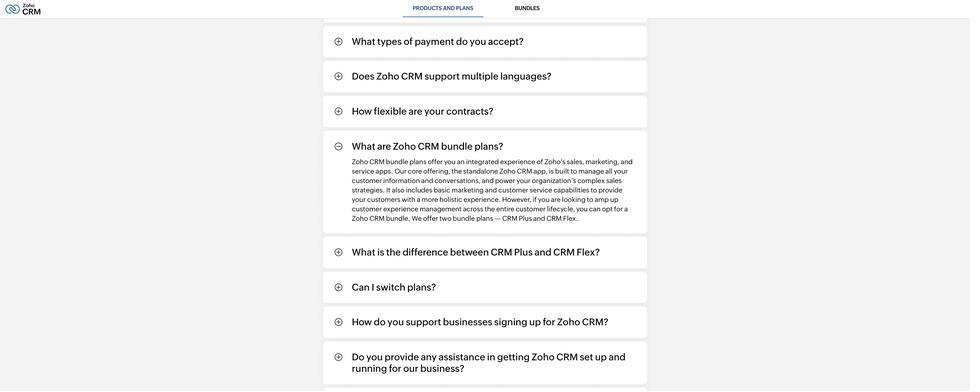 Task type: locate. For each thing, give the bounding box(es) containing it.
plans inside zoho crm bundle plans offer you an integrated experience of zoho's sales, marketing, and service apps. our core offering, the standalone
[[410, 158, 427, 166]]

0 vertical spatial how
[[352, 106, 372, 117]]

of up app,
[[537, 158, 544, 166]]

flex?
[[577, 247, 600, 258]]

1 what from the top
[[352, 36, 376, 47]]

experience inside zoho crm bundle plans offer you an integrated experience of zoho's sales, marketing, and service apps. our core offering, the standalone
[[501, 158, 536, 166]]

plans? up integrated
[[475, 141, 504, 152]]

what for what are zoho crm bundle plans?
[[352, 141, 376, 152]]

1 vertical spatial a
[[625, 205, 628, 213]]

1 vertical spatial experience
[[384, 205, 419, 213]]

organization's
[[532, 177, 577, 185]]

1 vertical spatial support
[[406, 317, 442, 328]]

we
[[412, 215, 422, 222]]

0 horizontal spatial provide
[[385, 352, 419, 363]]

1 horizontal spatial are
[[409, 106, 423, 117]]

0 horizontal spatial up
[[530, 317, 541, 328]]

complex
[[578, 177, 605, 185]]

plus inside app, is built to manage all your customer information and conversations, and power your organization's complex sales strategies. it also includes basic marketing and customer service capabilities to provide your customers with a more holistic experience. however, if you are looking to amp up customer experience management across the entire customer lifecycle, you can opt for a zoho crm bundle. we offer two bundle plans — crm plus and
[[519, 215, 532, 222]]

1 vertical spatial of
[[537, 158, 544, 166]]

service inside zoho crm bundle plans offer you an integrated experience of zoho's sales, marketing, and service apps. our core offering, the standalone
[[352, 167, 375, 175]]

2 how from the top
[[352, 317, 372, 328]]

the up conversations,
[[452, 167, 462, 175]]

1 horizontal spatial plans
[[477, 215, 494, 222]]

bundle.
[[386, 215, 411, 222]]

0 horizontal spatial the
[[386, 247, 401, 258]]

1 vertical spatial how
[[352, 317, 372, 328]]

bundle
[[441, 141, 473, 152], [386, 158, 408, 166], [453, 215, 475, 222]]

0 vertical spatial a
[[417, 196, 421, 204]]

how
[[352, 106, 372, 117], [352, 317, 372, 328]]

customers
[[367, 196, 401, 204]]

zoho inside zoho crm bundle plans offer you an integrated experience of zoho's sales, marketing, and service apps. our core offering, the standalone
[[352, 158, 368, 166]]

2 horizontal spatial up
[[611, 196, 619, 204]]

to up can
[[587, 196, 594, 204]]

plans
[[410, 158, 427, 166], [477, 215, 494, 222]]

support for businesses
[[406, 317, 442, 328]]

2 what from the top
[[352, 141, 376, 152]]

the down experience.
[[485, 205, 495, 213]]

0 vertical spatial experience
[[501, 158, 536, 166]]

1 horizontal spatial provide
[[599, 186, 623, 194]]

0 horizontal spatial service
[[352, 167, 375, 175]]

bundle inside zoho crm bundle plans offer you an integrated experience of zoho's sales, marketing, and service apps. our core offering, the standalone
[[386, 158, 408, 166]]

for inside do you provide any assistance in getting zoho crm set up and running for our business?
[[389, 363, 402, 374]]

1 vertical spatial what
[[352, 141, 376, 152]]

0 horizontal spatial for
[[389, 363, 402, 374]]

zoho crm bundle plans offer you an integrated experience of zoho's sales, marketing, and service apps. our core offering, the standalone
[[352, 158, 633, 175]]

1 horizontal spatial service
[[530, 186, 553, 194]]

are right flexible
[[409, 106, 423, 117]]

2 horizontal spatial are
[[551, 196, 561, 204]]

a right opt
[[625, 205, 628, 213]]

crm inside do you provide any assistance in getting zoho crm set up and running for our business?
[[557, 352, 578, 363]]

2 vertical spatial for
[[389, 363, 402, 374]]

2 vertical spatial bundle
[[453, 215, 475, 222]]

crm
[[401, 71, 423, 82], [418, 141, 440, 152], [370, 158, 385, 166], [517, 167, 533, 175], [370, 215, 385, 222], [503, 215, 518, 222], [547, 215, 562, 222], [491, 247, 513, 258], [554, 247, 575, 258], [557, 352, 578, 363]]

looking
[[562, 196, 586, 204]]

0 vertical spatial support
[[425, 71, 460, 82]]

0 horizontal spatial plans
[[410, 158, 427, 166]]

up right the signing
[[530, 317, 541, 328]]

0 vertical spatial plans
[[410, 158, 427, 166]]

the
[[452, 167, 462, 175], [485, 205, 495, 213], [386, 247, 401, 258]]

your
[[425, 106, 445, 117], [614, 167, 628, 175], [517, 177, 531, 185], [352, 196, 366, 204]]

to down sales,
[[571, 167, 578, 175]]

0 horizontal spatial a
[[417, 196, 421, 204]]

0 vertical spatial for
[[615, 205, 623, 213]]

1 horizontal spatial of
[[537, 158, 544, 166]]

plans?
[[475, 141, 504, 152], [408, 282, 436, 293]]

0 vertical spatial plans?
[[475, 141, 504, 152]]

zoho up strategies.
[[352, 158, 368, 166]]

provide up our
[[385, 352, 419, 363]]

customer up however, on the bottom right of the page
[[499, 186, 529, 194]]

marketing,
[[586, 158, 620, 166]]

plans? right switch
[[408, 282, 436, 293]]

app, is built to manage all your customer information and conversations, and power your organization's complex sales strategies. it also includes basic marketing and customer service capabilities to provide your customers with a more holistic experience. however, if you are looking to amp up customer experience management across the entire customer lifecycle, you can opt for a zoho crm bundle. we offer two bundle plans — crm plus and
[[352, 167, 628, 222]]

up right set at right
[[596, 352, 607, 363]]

offering,
[[424, 167, 451, 175]]

1 vertical spatial plans
[[477, 215, 494, 222]]

flex.
[[564, 215, 579, 222]]

to
[[571, 167, 578, 175], [591, 186, 598, 194], [587, 196, 594, 204]]

a
[[417, 196, 421, 204], [625, 205, 628, 213]]

0 vertical spatial are
[[409, 106, 423, 117]]

signing
[[495, 317, 528, 328]]

are up apps.
[[378, 141, 391, 152]]

0 vertical spatial what
[[352, 36, 376, 47]]

1 horizontal spatial is
[[549, 167, 554, 175]]

0 horizontal spatial are
[[378, 141, 391, 152]]

service up strategies.
[[352, 167, 375, 175]]

1 horizontal spatial for
[[543, 317, 556, 328]]

zoho down strategies.
[[352, 215, 368, 222]]

are inside app, is built to manage all your customer information and conversations, and power your organization's complex sales strategies. it also includes basic marketing and customer service capabilities to provide your customers with a more holistic experience. however, if you are looking to amp up customer experience management across the entire customer lifecycle, you can opt for a zoho crm bundle. we offer two bundle plans — crm plus and
[[551, 196, 561, 204]]

are up lifecycle,
[[551, 196, 561, 204]]

experience.
[[464, 196, 501, 204]]

1 vertical spatial the
[[485, 205, 495, 213]]

0 vertical spatial provide
[[599, 186, 623, 194]]

and inside zoho crm bundle plans offer you an integrated experience of zoho's sales, marketing, and service apps. our core offering, the standalone
[[621, 158, 633, 166]]

1 vertical spatial do
[[374, 317, 386, 328]]

what
[[352, 36, 376, 47], [352, 141, 376, 152], [352, 247, 376, 258]]

bundle up our
[[386, 158, 408, 166]]

our
[[395, 167, 407, 175]]

do
[[456, 36, 468, 47], [374, 317, 386, 328]]

what for what is the difference between crm plus and crm flex?
[[352, 247, 376, 258]]

1 vertical spatial plus
[[515, 247, 533, 258]]

experience
[[501, 158, 536, 166], [384, 205, 419, 213]]

is
[[352, 1, 359, 12]]

does
[[352, 71, 375, 82]]

1 vertical spatial service
[[530, 186, 553, 194]]

bundle down the across
[[453, 215, 475, 222]]

businesses
[[443, 317, 493, 328]]

provide down sales
[[599, 186, 623, 194]]

also
[[392, 186, 405, 194]]

accept?
[[488, 36, 524, 47]]

plans up core
[[410, 158, 427, 166]]

0 vertical spatial offer
[[428, 158, 443, 166]]

0 vertical spatial plus
[[519, 215, 532, 222]]

1 vertical spatial to
[[591, 186, 598, 194]]

3 what from the top
[[352, 247, 376, 258]]

of inside zoho crm bundle plans offer you an integrated experience of zoho's sales, marketing, and service apps. our core offering, the standalone
[[537, 158, 544, 166]]

service up if
[[530, 186, 553, 194]]

1 vertical spatial provide
[[385, 352, 419, 363]]

manage
[[579, 167, 605, 175]]

offer down management
[[423, 215, 438, 222]]

lifecycle,
[[548, 205, 575, 213]]

crm flex.
[[547, 215, 579, 222]]

bundles
[[515, 5, 540, 11]]

2 vertical spatial are
[[551, 196, 561, 204]]

1 horizontal spatial the
[[452, 167, 462, 175]]

types
[[378, 36, 402, 47]]

of
[[404, 36, 413, 47], [537, 158, 544, 166]]

0 horizontal spatial do
[[374, 317, 386, 328]]

provide
[[599, 186, 623, 194], [385, 352, 419, 363]]

1 vertical spatial is
[[378, 247, 385, 258]]

experience up bundle. in the bottom left of the page
[[384, 205, 419, 213]]

1 horizontal spatial up
[[596, 352, 607, 363]]

switch
[[376, 282, 406, 293]]

1 vertical spatial for
[[543, 317, 556, 328]]

1 horizontal spatial experience
[[501, 158, 536, 166]]

offer
[[428, 158, 443, 166], [423, 215, 438, 222]]

1 vertical spatial plans?
[[408, 282, 436, 293]]

plans inside app, is built to manage all your customer information and conversations, and power your organization's complex sales strategies. it also includes basic marketing and customer service capabilities to provide your customers with a more holistic experience. however, if you are looking to amp up customer experience management across the entire customer lifecycle, you can opt for a zoho crm bundle. we offer two bundle plans — crm plus and
[[477, 215, 494, 222]]

0 horizontal spatial is
[[378, 247, 385, 258]]

0 vertical spatial service
[[352, 167, 375, 175]]

1 how from the top
[[352, 106, 372, 117]]

customer up strategies.
[[352, 177, 382, 185]]

for inside app, is built to manage all your customer information and conversations, and power your organization's complex sales strategies. it also includes basic marketing and customer service capabilities to provide your customers with a more holistic experience. however, if you are looking to amp up customer experience management across the entire customer lifecycle, you can opt for a zoho crm bundle. we offer two bundle plans — crm plus and
[[615, 205, 623, 213]]

sales
[[607, 177, 622, 185]]

and inside do you provide any assistance in getting zoho crm set up and running for our business?
[[609, 352, 626, 363]]

zoho
[[377, 71, 400, 82], [393, 141, 416, 152], [352, 158, 368, 166], [500, 167, 516, 175], [352, 215, 368, 222], [558, 317, 581, 328], [532, 352, 555, 363]]

any
[[421, 352, 437, 363]]

0 horizontal spatial experience
[[384, 205, 419, 213]]

power
[[496, 177, 516, 185]]

2 horizontal spatial the
[[485, 205, 495, 213]]

1 horizontal spatial a
[[625, 205, 628, 213]]

the left difference
[[386, 247, 401, 258]]

customer
[[352, 177, 382, 185], [499, 186, 529, 194], [352, 205, 382, 213], [516, 205, 546, 213]]

apps.
[[376, 167, 393, 175]]

do
[[352, 352, 365, 363]]

zoho right getting
[[532, 352, 555, 363]]

2 horizontal spatial for
[[615, 205, 623, 213]]

0 vertical spatial the
[[452, 167, 462, 175]]

business?
[[421, 363, 465, 374]]

up up opt
[[611, 196, 619, 204]]

0 horizontal spatial of
[[404, 36, 413, 47]]

bundle inside app, is built to manage all your customer information and conversations, and power your organization's complex sales strategies. it also includes basic marketing and customer service capabilities to provide your customers with a more holistic experience. however, if you are looking to amp up customer experience management across the entire customer lifecycle, you can opt for a zoho crm bundle. we offer two bundle plans — crm plus and
[[453, 215, 475, 222]]

zoho crm logo image
[[5, 2, 41, 17]]

plans left —
[[477, 215, 494, 222]]

provide inside do you provide any assistance in getting zoho crm set up and running for our business?
[[385, 352, 419, 363]]

0 vertical spatial up
[[611, 196, 619, 204]]

to down complex
[[591, 186, 598, 194]]

—
[[495, 215, 501, 222]]

experience up zoho crm
[[501, 158, 536, 166]]

0 vertical spatial do
[[456, 36, 468, 47]]

for
[[615, 205, 623, 213], [543, 317, 556, 328], [389, 363, 402, 374]]

bundle up an
[[441, 141, 473, 152]]

offer up offering,
[[428, 158, 443, 166]]

is
[[549, 167, 554, 175], [378, 247, 385, 258]]

a down includes
[[417, 196, 421, 204]]

you
[[470, 36, 487, 47], [444, 158, 456, 166], [539, 196, 550, 204], [577, 205, 588, 213], [388, 317, 404, 328], [367, 352, 383, 363]]

0 vertical spatial is
[[549, 167, 554, 175]]

1 horizontal spatial do
[[456, 36, 468, 47]]

0 vertical spatial to
[[571, 167, 578, 175]]

2 vertical spatial what
[[352, 247, 376, 258]]

2 vertical spatial up
[[596, 352, 607, 363]]

1 vertical spatial bundle
[[386, 158, 408, 166]]

1 vertical spatial offer
[[423, 215, 438, 222]]

is inside app, is built to manage all your customer information and conversations, and power your organization's complex sales strategies. it also includes basic marketing and customer service capabilities to provide your customers with a more holistic experience. however, if you are looking to amp up customer experience management across the entire customer lifecycle, you can opt for a zoho crm bundle. we offer two bundle plans — crm plus and
[[549, 167, 554, 175]]

of right types
[[404, 36, 413, 47]]

conversations,
[[435, 177, 481, 185]]



Task type: describe. For each thing, give the bounding box(es) containing it.
marketing
[[452, 186, 484, 194]]

2 vertical spatial the
[[386, 247, 401, 258]]

1 vertical spatial are
[[378, 141, 391, 152]]

what is the difference between crm plus and crm flex?
[[352, 247, 600, 258]]

integrated
[[466, 158, 499, 166]]

service inside app, is built to manage all your customer information and conversations, and power your organization's complex sales strategies. it also includes basic marketing and customer service capabilities to provide your customers with a more holistic experience. however, if you are looking to amp up customer experience management across the entire customer lifecycle, you can opt for a zoho crm bundle. we offer two bundle plans — crm plus and
[[530, 186, 553, 194]]

more
[[422, 196, 438, 204]]

products
[[413, 5, 442, 11]]

basic
[[434, 186, 451, 194]]

an
[[457, 158, 465, 166]]

the inside zoho crm bundle plans offer you an integrated experience of zoho's sales, marketing, and service apps. our core offering, the standalone
[[452, 167, 462, 175]]

does zoho crm support multiple languages?
[[352, 71, 552, 82]]

entire
[[497, 205, 515, 213]]

1 horizontal spatial plans?
[[475, 141, 504, 152]]

two
[[440, 215, 452, 222]]

is my data safe?
[[352, 1, 422, 12]]

what for what types of payment do you accept?
[[352, 36, 376, 47]]

2 vertical spatial to
[[587, 196, 594, 204]]

languages?
[[501, 71, 552, 82]]

up inside app, is built to manage all your customer information and conversations, and power your organization's complex sales strategies. it also includes basic marketing and customer service capabilities to provide your customers with a more holistic experience. however, if you are looking to amp up customer experience management across the entire customer lifecycle, you can opt for a zoho crm bundle. we offer two bundle plans — crm plus and
[[611, 196, 619, 204]]

management
[[420, 205, 462, 213]]

zoho right does
[[377, 71, 400, 82]]

0 vertical spatial bundle
[[441, 141, 473, 152]]

customer down strategies.
[[352, 205, 382, 213]]

how flexible are your contracts?
[[352, 106, 494, 117]]

zoho up power
[[500, 167, 516, 175]]

app,
[[534, 167, 548, 175]]

zoho left crm?
[[558, 317, 581, 328]]

1 vertical spatial up
[[530, 317, 541, 328]]

with
[[402, 196, 416, 204]]

what are zoho crm bundle plans?
[[352, 141, 504, 152]]

all
[[606, 167, 613, 175]]

support for multiple
[[425, 71, 460, 82]]

zoho crm
[[500, 167, 533, 175]]

provide inside app, is built to manage all your customer information and conversations, and power your organization's complex sales strategies. it also includes basic marketing and customer service capabilities to provide your customers with a more holistic experience. however, if you are looking to amp up customer experience management across the entire customer lifecycle, you can opt for a zoho crm bundle. we offer two bundle plans — crm plus and
[[599, 186, 623, 194]]

sales,
[[567, 158, 585, 166]]

running
[[352, 363, 387, 374]]

set
[[580, 352, 594, 363]]

you inside do you provide any assistance in getting zoho crm set up and running for our business?
[[367, 352, 383, 363]]

how for how do you support businesses signing up for zoho crm?
[[352, 317, 372, 328]]

across
[[463, 205, 484, 213]]

is for built
[[549, 167, 554, 175]]

opt
[[602, 205, 613, 213]]

payment
[[415, 36, 455, 47]]

information
[[384, 177, 420, 185]]

products and plans
[[413, 5, 474, 11]]

getting
[[498, 352, 530, 363]]

offer inside app, is built to manage all your customer information and conversations, and power your organization's complex sales strategies. it also includes basic marketing and customer service capabilities to provide your customers with a more holistic experience. however, if you are looking to amp up customer experience management across the entire customer lifecycle, you can opt for a zoho crm bundle. we offer two bundle plans — crm plus and
[[423, 215, 438, 222]]

experience inside app, is built to manage all your customer information and conversations, and power your organization's complex sales strategies. it also includes basic marketing and customer service capabilities to provide your customers with a more holistic experience. however, if you are looking to amp up customer experience management across the entire customer lifecycle, you can opt for a zoho crm bundle. we offer two bundle plans — crm plus and
[[384, 205, 419, 213]]

flexible
[[374, 106, 407, 117]]

zoho up our
[[393, 141, 416, 152]]

includes
[[406, 186, 433, 194]]

plans
[[456, 5, 474, 11]]

zoho's
[[545, 158, 566, 166]]

what types of payment do you accept?
[[352, 36, 524, 47]]

the inside app, is built to manage all your customer information and conversations, and power your organization's complex sales strategies. it also includes basic marketing and customer service capabilities to provide your customers with a more holistic experience. however, if you are looking to amp up customer experience management across the entire customer lifecycle, you can opt for a zoho crm bundle. we offer two bundle plans — crm plus and
[[485, 205, 495, 213]]

do you provide any assistance in getting zoho crm set up and running for our business?
[[352, 352, 626, 374]]

assistance
[[439, 352, 486, 363]]

how do you support businesses signing up for zoho crm?
[[352, 317, 609, 328]]

difference
[[403, 247, 449, 258]]

customer down if
[[516, 205, 546, 213]]

0 horizontal spatial plans?
[[408, 282, 436, 293]]

crm inside zoho crm bundle plans offer you an integrated experience of zoho's sales, marketing, and service apps. our core offering, the standalone
[[370, 158, 385, 166]]

our
[[404, 363, 419, 374]]

offer inside zoho crm bundle plans offer you an integrated experience of zoho's sales, marketing, and service apps. our core offering, the standalone
[[428, 158, 443, 166]]

you inside zoho crm bundle plans offer you an integrated experience of zoho's sales, marketing, and service apps. our core offering, the standalone
[[444, 158, 456, 166]]

standalone
[[464, 167, 498, 175]]

data
[[377, 1, 397, 12]]

multiple
[[462, 71, 499, 82]]

amp
[[595, 196, 609, 204]]

in
[[487, 352, 496, 363]]

between
[[450, 247, 489, 258]]

how for how flexible are your contracts?
[[352, 106, 372, 117]]

crm?
[[583, 317, 609, 328]]

however,
[[503, 196, 532, 204]]

i
[[372, 282, 375, 293]]

can
[[352, 282, 370, 293]]

capabilities
[[554, 186, 590, 194]]

it
[[387, 186, 391, 194]]

is for the
[[378, 247, 385, 258]]

built
[[556, 167, 570, 175]]

contracts?
[[447, 106, 494, 117]]

can
[[590, 205, 601, 213]]

zoho inside do you provide any assistance in getting zoho crm set up and running for our business?
[[532, 352, 555, 363]]

can i switch plans?
[[352, 282, 436, 293]]

zoho inside app, is built to manage all your customer information and conversations, and power your organization's complex sales strategies. it also includes basic marketing and customer service capabilities to provide your customers with a more holistic experience. however, if you are looking to amp up customer experience management across the entire customer lifecycle, you can opt for a zoho crm bundle. we offer two bundle plans — crm plus and
[[352, 215, 368, 222]]

core
[[408, 167, 422, 175]]

if
[[533, 196, 537, 204]]

up inside do you provide any assistance in getting zoho crm set up and running for our business?
[[596, 352, 607, 363]]

my
[[361, 1, 375, 12]]

safe?
[[399, 1, 422, 12]]

0 vertical spatial of
[[404, 36, 413, 47]]

strategies.
[[352, 186, 385, 194]]

holistic
[[440, 196, 463, 204]]



Task type: vqa. For each thing, say whether or not it's contained in the screenshot.
that
no



